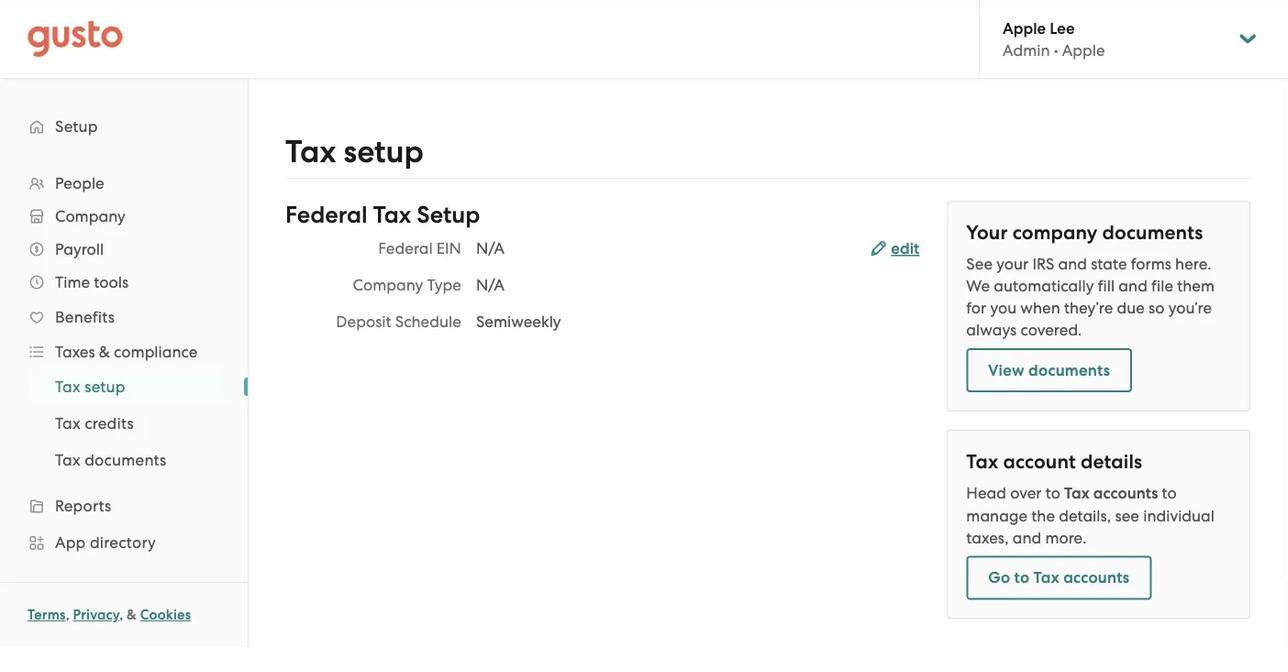 Task type: vqa. For each thing, say whether or not it's contained in the screenshot.
the We on the top
yes



Task type: describe. For each thing, give the bounding box(es) containing it.
for
[[967, 299, 987, 318]]

federal for federal ein
[[378, 240, 433, 258]]

company type
[[353, 276, 462, 295]]

1 horizontal spatial setup
[[417, 201, 480, 229]]

over
[[1011, 485, 1042, 503]]

fill
[[1098, 277, 1115, 296]]

tax credits link
[[33, 407, 229, 441]]

view documents
[[989, 361, 1111, 380]]

to manage the details, see individual taxes, and more.
[[967, 485, 1215, 547]]

setup inside list
[[85, 378, 126, 396]]

see
[[1115, 507, 1140, 525]]

tax credits
[[55, 415, 134, 433]]

schedule
[[395, 313, 462, 331]]

•
[[1054, 41, 1059, 59]]

documents for view documents
[[1029, 361, 1111, 380]]

terms link
[[28, 608, 66, 624]]

privacy link
[[73, 608, 119, 624]]

0 vertical spatial documents
[[1103, 222, 1204, 245]]

app directory
[[55, 534, 156, 553]]

credits
[[85, 415, 134, 433]]

1 horizontal spatial and
[[1059, 255, 1088, 274]]

1 horizontal spatial tax setup
[[285, 134, 424, 171]]

them
[[1178, 277, 1215, 296]]

see your irs and state forms here. we automatically fill and file them for you when they're due so you're always covered.
[[967, 255, 1215, 340]]

app directory link
[[18, 527, 229, 560]]

taxes & compliance
[[55, 343, 198, 362]]

here.
[[1176, 255, 1212, 274]]

benefits
[[55, 308, 115, 327]]

payroll
[[55, 240, 104, 259]]

covered.
[[1021, 321, 1082, 340]]

always
[[967, 321, 1017, 340]]

0 vertical spatial apple
[[1003, 19, 1046, 37]]

reports link
[[18, 490, 229, 523]]

cookies
[[140, 608, 191, 624]]

home image
[[28, 21, 123, 57]]

reports
[[55, 497, 111, 516]]

people button
[[18, 167, 229, 200]]

company
[[1013, 222, 1098, 245]]

when
[[1021, 299, 1061, 318]]

details,
[[1059, 507, 1112, 525]]

time
[[55, 274, 90, 292]]

company for company
[[55, 207, 125, 226]]

go to tax accounts button
[[967, 557, 1152, 601]]

edit
[[891, 240, 920, 258]]

tax documents link
[[33, 444, 229, 477]]

manage
[[967, 507, 1028, 525]]

directory
[[90, 534, 156, 553]]

deposit schedule
[[336, 313, 462, 331]]

setup link
[[18, 110, 229, 143]]

privacy
[[73, 608, 119, 624]]

gusto navigation element
[[0, 79, 248, 648]]

they're
[[1065, 299, 1114, 318]]

compliance
[[114, 343, 198, 362]]

view documents link
[[967, 349, 1133, 393]]

we
[[967, 277, 990, 296]]

terms
[[28, 608, 66, 624]]

more.
[[1046, 529, 1087, 547]]

company for company type
[[353, 276, 423, 295]]

people
[[55, 174, 104, 193]]

1 horizontal spatial apple
[[1063, 41, 1106, 59]]

deposit
[[336, 313, 392, 331]]

to inside to manage the details, see individual taxes, and more.
[[1162, 485, 1177, 503]]

app
[[55, 534, 86, 553]]

type
[[427, 276, 462, 295]]

semiweekly
[[476, 313, 561, 331]]

state
[[1091, 255, 1128, 274]]

federal for federal tax setup
[[285, 201, 368, 229]]



Task type: locate. For each thing, give the bounding box(es) containing it.
1 horizontal spatial to
[[1046, 485, 1061, 503]]

0 horizontal spatial setup
[[55, 117, 98, 136]]

setup
[[55, 117, 98, 136], [417, 201, 480, 229]]

go to tax accounts
[[989, 569, 1130, 588]]

and inside to manage the details, see individual taxes, and more.
[[1013, 529, 1042, 547]]

2 horizontal spatial and
[[1119, 277, 1148, 296]]

to inside the go to tax accounts button
[[1015, 569, 1030, 588]]

list containing tax setup
[[0, 369, 248, 479]]

0 horizontal spatial apple
[[1003, 19, 1046, 37]]

1 vertical spatial accounts
[[1064, 569, 1130, 588]]

0 vertical spatial company
[[55, 207, 125, 226]]

0 horizontal spatial &
[[99, 343, 110, 362]]

terms , privacy , & cookies
[[28, 608, 191, 624]]

& right taxes
[[99, 343, 110, 362]]

&
[[99, 343, 110, 362], [127, 608, 137, 624]]

1 vertical spatial federal
[[378, 240, 433, 258]]

, left cookies
[[119, 608, 123, 624]]

head
[[967, 485, 1007, 503]]

1 vertical spatial and
[[1119, 277, 1148, 296]]

forms
[[1131, 255, 1172, 274]]

and down the
[[1013, 529, 1042, 547]]

tools
[[94, 274, 129, 292]]

2 vertical spatial and
[[1013, 529, 1042, 547]]

2 vertical spatial documents
[[85, 452, 167, 470]]

you
[[991, 299, 1017, 318]]

setup
[[344, 134, 424, 171], [85, 378, 126, 396]]

your
[[997, 255, 1029, 274]]

account
[[1003, 451, 1076, 474]]

ein
[[437, 240, 462, 258]]

1 horizontal spatial &
[[127, 608, 137, 624]]

irs
[[1033, 255, 1055, 274]]

documents up forms
[[1103, 222, 1204, 245]]

n/a right type
[[476, 276, 505, 295]]

1 list from the top
[[0, 167, 248, 648]]

n/a for company type
[[476, 276, 505, 295]]

tax inside "link"
[[55, 415, 81, 433]]

apple
[[1003, 19, 1046, 37], [1063, 41, 1106, 59]]

company inside dropdown button
[[55, 207, 125, 226]]

company
[[55, 207, 125, 226], [353, 276, 423, 295]]

1 vertical spatial &
[[127, 608, 137, 624]]

to
[[1046, 485, 1061, 503], [1162, 485, 1177, 503], [1015, 569, 1030, 588]]

documents down covered.
[[1029, 361, 1111, 380]]

individual
[[1144, 507, 1215, 525]]

tax setup up tax credits
[[55, 378, 126, 396]]

0 vertical spatial federal
[[285, 201, 368, 229]]

accounts up see
[[1094, 485, 1159, 503]]

0 vertical spatial accounts
[[1094, 485, 1159, 503]]

1 n/a from the top
[[476, 240, 505, 258]]

0 horizontal spatial tax setup
[[55, 378, 126, 396]]

documents for tax documents
[[85, 452, 167, 470]]

documents inside the gusto navigation element
[[85, 452, 167, 470]]

0 vertical spatial tax setup
[[285, 134, 424, 171]]

go
[[989, 569, 1011, 588]]

setup up "ein"
[[417, 201, 480, 229]]

tax setup inside list
[[55, 378, 126, 396]]

documents
[[1103, 222, 1204, 245], [1029, 361, 1111, 380], [85, 452, 167, 470]]

1 vertical spatial apple
[[1063, 41, 1106, 59]]

1 vertical spatial company
[[353, 276, 423, 295]]

company down people in the top of the page
[[55, 207, 125, 226]]

documents down tax credits "link"
[[85, 452, 167, 470]]

0 vertical spatial and
[[1059, 255, 1088, 274]]

1 vertical spatial documents
[[1029, 361, 1111, 380]]

to up the
[[1046, 485, 1061, 503]]

accounts down more.
[[1064, 569, 1130, 588]]

taxes & compliance button
[[18, 336, 229, 369]]

payroll button
[[18, 233, 229, 266]]

0 vertical spatial &
[[99, 343, 110, 362]]

and right irs
[[1059, 255, 1088, 274]]

0 horizontal spatial company
[[55, 207, 125, 226]]

0 horizontal spatial setup
[[85, 378, 126, 396]]

2 list from the top
[[0, 369, 248, 479]]

0 horizontal spatial ,
[[66, 608, 70, 624]]

time tools button
[[18, 266, 229, 299]]

lee
[[1050, 19, 1075, 37]]

cookies button
[[140, 605, 191, 627]]

your company documents
[[967, 222, 1204, 245]]

tax setup up federal tax setup
[[285, 134, 424, 171]]

company up deposit schedule on the left
[[353, 276, 423, 295]]

and up the due
[[1119, 277, 1148, 296]]

0 horizontal spatial and
[[1013, 529, 1042, 547]]

n/a for federal ein
[[476, 240, 505, 258]]

0 vertical spatial n/a
[[476, 240, 505, 258]]

tax account details
[[967, 451, 1143, 474]]

federal ein
[[378, 240, 462, 258]]

to up individual
[[1162, 485, 1177, 503]]

1 vertical spatial tax setup
[[55, 378, 126, 396]]

2 n/a from the top
[[476, 276, 505, 295]]

admin
[[1003, 41, 1050, 59]]

2 horizontal spatial to
[[1162, 485, 1177, 503]]

1 vertical spatial setup
[[417, 201, 480, 229]]

federal
[[285, 201, 368, 229], [378, 240, 433, 258]]

tax inside button
[[1034, 569, 1060, 588]]

,
[[66, 608, 70, 624], [119, 608, 123, 624]]

list containing people
[[0, 167, 248, 648]]

0 vertical spatial setup
[[344, 134, 424, 171]]

company button
[[18, 200, 229, 233]]

1 , from the left
[[66, 608, 70, 624]]

apple up admin
[[1003, 19, 1046, 37]]

setup up federal tax setup
[[344, 134, 424, 171]]

setup up credits
[[85, 378, 126, 396]]

details
[[1081, 451, 1143, 474]]

tax setup link
[[33, 371, 229, 404]]

0 vertical spatial setup
[[55, 117, 98, 136]]

accounts
[[1094, 485, 1159, 503], [1064, 569, 1130, 588]]

n/a right "ein"
[[476, 240, 505, 258]]

tax setup
[[285, 134, 424, 171], [55, 378, 126, 396]]

tax
[[285, 134, 336, 171], [373, 201, 411, 229], [55, 378, 81, 396], [55, 415, 81, 433], [967, 451, 999, 474], [55, 452, 81, 470], [1065, 485, 1090, 503], [1034, 569, 1060, 588]]

and
[[1059, 255, 1088, 274], [1119, 277, 1148, 296], [1013, 529, 1042, 547]]

apple lee admin • apple
[[1003, 19, 1106, 59]]

setup inside the gusto navigation element
[[55, 117, 98, 136]]

1 horizontal spatial ,
[[119, 608, 123, 624]]

to right go
[[1015, 569, 1030, 588]]

taxes,
[[967, 529, 1009, 547]]

due
[[1117, 299, 1145, 318]]

edit button
[[871, 238, 920, 260]]

so
[[1149, 299, 1165, 318]]

view
[[989, 361, 1025, 380]]

setup up people in the top of the page
[[55, 117, 98, 136]]

1 horizontal spatial federal
[[378, 240, 433, 258]]

& left cookies
[[127, 608, 137, 624]]

tax documents
[[55, 452, 167, 470]]

1 vertical spatial setup
[[85, 378, 126, 396]]

time tools
[[55, 274, 129, 292]]

automatically
[[994, 277, 1094, 296]]

see
[[967, 255, 993, 274]]

1 vertical spatial n/a
[[476, 276, 505, 295]]

benefits link
[[18, 301, 229, 334]]

0 horizontal spatial to
[[1015, 569, 1030, 588]]

1 horizontal spatial company
[[353, 276, 423, 295]]

apple right •
[[1063, 41, 1106, 59]]

taxes
[[55, 343, 95, 362]]

file
[[1152, 277, 1174, 296]]

to inside head over to tax accounts
[[1046, 485, 1061, 503]]

accounts inside the go to tax accounts button
[[1064, 569, 1130, 588]]

the
[[1032, 507, 1055, 525]]

n/a
[[476, 240, 505, 258], [476, 276, 505, 295]]

federal tax setup
[[285, 201, 480, 229]]

1 horizontal spatial setup
[[344, 134, 424, 171]]

your
[[967, 222, 1008, 245]]

list
[[0, 167, 248, 648], [0, 369, 248, 479]]

, left privacy on the bottom left
[[66, 608, 70, 624]]

head over to tax accounts
[[967, 485, 1159, 503]]

0 horizontal spatial federal
[[285, 201, 368, 229]]

2 , from the left
[[119, 608, 123, 624]]

& inside dropdown button
[[99, 343, 110, 362]]

you're
[[1169, 299, 1212, 318]]



